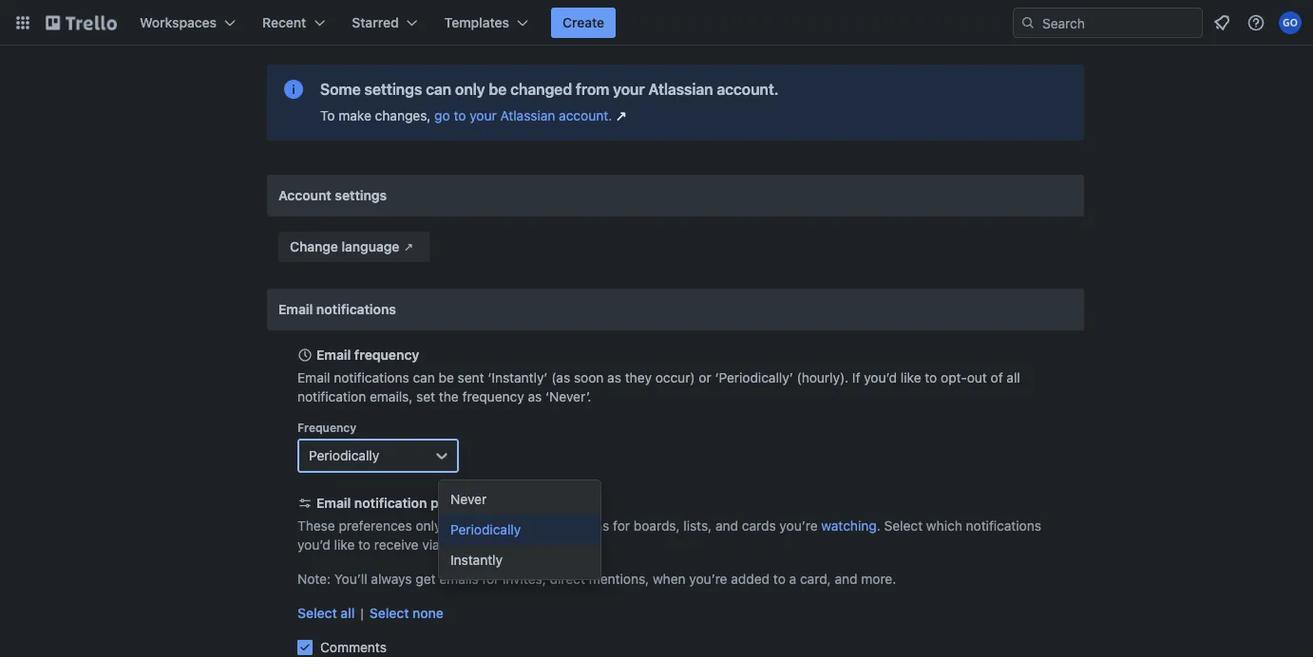 Task type: vqa. For each thing, say whether or not it's contained in the screenshot.
Jeremy Miller (jeremymiller198) icon associated with on
no



Task type: locate. For each thing, give the bounding box(es) containing it.
0 horizontal spatial periodically
[[309, 448, 380, 464]]

1 vertical spatial you're
[[690, 572, 728, 587]]

you'd down these
[[298, 538, 331, 553]]

1 vertical spatial settings
[[335, 188, 387, 203]]

email notification preferences
[[317, 496, 508, 511]]

be
[[489, 80, 507, 98], [439, 370, 454, 386]]

cards
[[742, 519, 776, 534]]

as down 'instantly'
[[528, 389, 542, 405]]

1 vertical spatial all
[[341, 606, 355, 622]]

0 vertical spatial you're
[[780, 519, 818, 534]]

to right go
[[454, 108, 466, 124]]

frequency up emails,
[[354, 347, 420, 363]]

all
[[1007, 370, 1021, 386], [341, 606, 355, 622]]

templates
[[445, 15, 510, 30]]

1 horizontal spatial for
[[613, 519, 630, 534]]

like
[[901, 370, 922, 386], [334, 538, 355, 553]]

you'd inside the email notifications can be sent 'instantly' (as soon as they occur) or 'periodically' (hourly). if you'd like to opt-out of all notification emails, set the frequency as 'never'.
[[864, 370, 897, 386]]

or
[[699, 370, 712, 386]]

notifications right which
[[966, 519, 1042, 534]]

for left boards,
[[613, 519, 630, 534]]

1 vertical spatial like
[[334, 538, 355, 553]]

language
[[342, 239, 400, 255]]

for
[[613, 519, 630, 534], [482, 572, 499, 587]]

can
[[426, 80, 452, 98], [413, 370, 435, 386]]

as left they
[[608, 370, 622, 386]]

and
[[716, 519, 739, 534], [835, 572, 858, 587]]

these
[[298, 519, 335, 534]]

0 horizontal spatial account.
[[559, 108, 612, 124]]

apply
[[445, 519, 479, 534]]

your right from
[[613, 80, 645, 98]]

account settings
[[279, 188, 387, 203]]

atlassian down primary element
[[649, 80, 713, 98]]

and right lists,
[[716, 519, 739, 534]]

can up set
[[413, 370, 435, 386]]

1 vertical spatial can
[[413, 370, 435, 386]]

you'd
[[864, 370, 897, 386], [298, 538, 331, 553]]

1 horizontal spatial frequency
[[463, 389, 524, 405]]

atlassian
[[649, 80, 713, 98], [500, 108, 556, 124]]

you'll
[[334, 572, 368, 587]]

your right go
[[470, 108, 497, 124]]

email.
[[443, 538, 480, 553]]

email down email notifications
[[317, 347, 351, 363]]

1 horizontal spatial be
[[489, 80, 507, 98]]

select inside the . select which notifications you'd like to receive via email.
[[885, 519, 923, 534]]

you're
[[780, 519, 818, 534], [690, 572, 728, 587]]

1 vertical spatial periodically
[[451, 522, 521, 538]]

select
[[885, 519, 923, 534], [298, 606, 337, 622], [370, 606, 409, 622]]

to make changes,
[[320, 108, 435, 124]]

as
[[608, 370, 622, 386], [528, 389, 542, 405]]

notifications up email frequency
[[316, 302, 396, 317]]

notifications down email frequency
[[334, 370, 409, 386]]

0 vertical spatial periodically
[[309, 448, 380, 464]]

primary element
[[0, 0, 1314, 46]]

receive
[[374, 538, 419, 553]]

to left receive on the bottom of page
[[358, 538, 371, 553]]

atlassian down changed
[[500, 108, 556, 124]]

Search field
[[1036, 9, 1202, 37]]

create button
[[551, 8, 616, 38]]

only
[[455, 80, 485, 98], [416, 519, 442, 534]]

0 vertical spatial like
[[901, 370, 922, 386]]

sent
[[458, 370, 484, 386]]

to inside the . select which notifications you'd like to receive via email.
[[358, 538, 371, 553]]

like left opt-
[[901, 370, 922, 386]]

go to your atlassian account. link
[[435, 106, 631, 125]]

can up go
[[426, 80, 452, 98]]

all inside the email notifications can be sent 'instantly' (as soon as they occur) or 'periodically' (hourly). if you'd like to opt-out of all notification emails, set the frequency as 'never'.
[[1007, 370, 1021, 386]]

select all button
[[298, 605, 355, 624]]

. select which notifications you'd like to receive via email.
[[298, 519, 1042, 553]]

select down note:
[[298, 606, 337, 622]]

(as
[[552, 370, 571, 386]]

some settings can only be changed from your atlassian account.
[[320, 80, 779, 98]]

go to your atlassian account.
[[435, 108, 612, 124]]

1 horizontal spatial select
[[370, 606, 409, 622]]

0 horizontal spatial preferences
[[339, 519, 412, 534]]

0 notifications image
[[1211, 11, 1234, 34]]

like down these
[[334, 538, 355, 553]]

email up these
[[317, 496, 351, 511]]

gary orlando (garyorlando) image
[[1279, 11, 1302, 34]]

select all | select none
[[298, 606, 444, 622]]

0 vertical spatial account.
[[717, 80, 779, 98]]

you're right the cards at the bottom right
[[780, 519, 818, 534]]

direct
[[550, 572, 585, 587]]

0 vertical spatial notification
[[298, 389, 366, 405]]

notification up receive on the bottom of page
[[354, 496, 427, 511]]

select right .
[[885, 519, 923, 534]]

settings for account
[[335, 188, 387, 203]]

to left opt-
[[925, 370, 938, 386]]

to
[[454, 108, 466, 124], [925, 370, 938, 386], [482, 519, 494, 534], [358, 538, 371, 553], [774, 572, 786, 587]]

1 vertical spatial as
[[528, 389, 542, 405]]

1 horizontal spatial you're
[[780, 519, 818, 534]]

note: you'll always get emails for invites, direct mentions, when you're added to a card, and more.
[[298, 572, 897, 587]]

account.
[[717, 80, 779, 98], [559, 108, 612, 124]]

1 horizontal spatial you'd
[[864, 370, 897, 386]]

be up go to your atlassian account.
[[489, 80, 507, 98]]

1 horizontal spatial atlassian
[[649, 80, 713, 98]]

0 vertical spatial can
[[426, 80, 452, 98]]

settings up the changes,
[[365, 80, 422, 98]]

only up via
[[416, 519, 442, 534]]

lists,
[[684, 519, 712, 534]]

1 vertical spatial and
[[835, 572, 858, 587]]

0 vertical spatial only
[[455, 80, 485, 98]]

like inside the . select which notifications you'd like to receive via email.
[[334, 538, 355, 553]]

select right |
[[370, 606, 409, 622]]

0 horizontal spatial be
[[439, 370, 454, 386]]

preferences up apply
[[431, 496, 508, 511]]

0 vertical spatial all
[[1007, 370, 1021, 386]]

1 vertical spatial be
[[439, 370, 454, 386]]

workspaces button
[[128, 8, 247, 38]]

0 horizontal spatial only
[[416, 519, 442, 534]]

1 horizontal spatial account.
[[717, 80, 779, 98]]

1 horizontal spatial and
[[835, 572, 858, 587]]

0 horizontal spatial as
[[528, 389, 542, 405]]

watching
[[822, 519, 877, 534]]

account
[[279, 188, 332, 203]]

get
[[416, 572, 436, 587]]

email down change
[[279, 302, 313, 317]]

email notifications can be sent 'instantly' (as soon as they occur) or 'periodically' (hourly). if you'd like to opt-out of all notification emails, set the frequency as 'never'.
[[298, 370, 1021, 405]]

notification up frequency
[[298, 389, 366, 405]]

0 horizontal spatial atlassian
[[500, 108, 556, 124]]

0 vertical spatial you'd
[[864, 370, 897, 386]]

email up frequency
[[298, 370, 330, 386]]

preferences up receive on the bottom of page
[[339, 519, 412, 534]]

email for email notifications can be sent 'instantly' (as soon as they occur) or 'periodically' (hourly). if you'd like to opt-out of all notification emails, set the frequency as 'never'.
[[298, 370, 330, 386]]

a
[[790, 572, 797, 587]]

card,
[[800, 572, 831, 587]]

0 vertical spatial your
[[613, 80, 645, 98]]

starred
[[352, 15, 399, 30]]

2 horizontal spatial select
[[885, 519, 923, 534]]

0 horizontal spatial your
[[470, 108, 497, 124]]

email for email frequency
[[317, 347, 351, 363]]

frequency
[[354, 347, 420, 363], [463, 389, 524, 405]]

can inside the email notifications can be sent 'instantly' (as soon as they occur) or 'periodically' (hourly). if you'd like to opt-out of all notification emails, set the frequency as 'never'.
[[413, 370, 435, 386]]

periodically up instantly
[[451, 522, 521, 538]]

1 vertical spatial account.
[[559, 108, 612, 124]]

when
[[653, 572, 686, 587]]

email for email notification preferences
[[317, 496, 351, 511]]

you'd right if
[[864, 370, 897, 386]]

all right of
[[1007, 370, 1021, 386]]

settings for some
[[365, 80, 422, 98]]

notifications inside the . select which notifications you'd like to receive via email.
[[966, 519, 1042, 534]]

1 horizontal spatial like
[[901, 370, 922, 386]]

your
[[613, 80, 645, 98], [470, 108, 497, 124]]

only up go to your atlassian account.
[[455, 80, 485, 98]]

0 horizontal spatial you're
[[690, 572, 728, 587]]

1 vertical spatial frequency
[[463, 389, 524, 405]]

preferences
[[431, 496, 508, 511], [339, 519, 412, 534]]

0 horizontal spatial for
[[482, 572, 499, 587]]

all left |
[[341, 606, 355, 622]]

0 vertical spatial frequency
[[354, 347, 420, 363]]

0 vertical spatial settings
[[365, 80, 422, 98]]

1 vertical spatial your
[[470, 108, 497, 124]]

which
[[927, 519, 963, 534]]

settings
[[365, 80, 422, 98], [335, 188, 387, 203]]

email inside the email notifications can be sent 'instantly' (as soon as they occur) or 'periodically' (hourly). if you'd like to opt-out of all notification emails, set the frequency as 'never'.
[[298, 370, 330, 386]]

0 vertical spatial and
[[716, 519, 739, 534]]

be up the
[[439, 370, 454, 386]]

1 horizontal spatial all
[[1007, 370, 1021, 386]]

0 horizontal spatial you'd
[[298, 538, 331, 553]]

1 horizontal spatial periodically
[[451, 522, 521, 538]]

email
[[279, 302, 313, 317], [317, 347, 351, 363], [298, 370, 330, 386], [317, 496, 351, 511]]

1 horizontal spatial as
[[608, 370, 622, 386]]

and right card,
[[835, 572, 858, 587]]

0 vertical spatial atlassian
[[649, 80, 713, 98]]

change
[[290, 239, 338, 255]]

1 vertical spatial you'd
[[298, 538, 331, 553]]

0 vertical spatial be
[[489, 80, 507, 98]]

you're right when
[[690, 572, 728, 587]]

0 horizontal spatial like
[[334, 538, 355, 553]]

none
[[413, 606, 444, 622]]

notification
[[298, 389, 366, 405], [354, 496, 427, 511]]

more.
[[861, 572, 897, 587]]

for down instantly
[[482, 572, 499, 587]]

frequency down sent
[[463, 389, 524, 405]]

make
[[339, 108, 372, 124]]

notifications
[[316, 302, 396, 317], [334, 370, 409, 386], [534, 519, 610, 534], [966, 519, 1042, 534]]

settings up change language link
[[335, 188, 387, 203]]

0 vertical spatial as
[[608, 370, 622, 386]]

the
[[439, 389, 459, 405]]

periodically down frequency
[[309, 448, 380, 464]]

0 vertical spatial preferences
[[431, 496, 508, 511]]



Task type: describe. For each thing, give the bounding box(es) containing it.
comments
[[320, 640, 387, 656]]

out
[[967, 370, 987, 386]]

soon
[[574, 370, 604, 386]]

email frequency
[[317, 347, 420, 363]]

watching link
[[822, 519, 877, 534]]

|
[[361, 606, 364, 622]]

workspaces
[[140, 15, 217, 30]]

0 horizontal spatial and
[[716, 519, 739, 534]]

never
[[451, 492, 487, 508]]

to inside the email notifications can be sent 'instantly' (as soon as they occur) or 'periodically' (hourly). if you'd like to opt-out of all notification emails, set the frequency as 'never'.
[[925, 370, 938, 386]]

they
[[625, 370, 652, 386]]

0 horizontal spatial frequency
[[354, 347, 420, 363]]

back to home image
[[46, 8, 117, 38]]

these preferences only apply to email notifications for boards, lists, and cards you're watching
[[298, 519, 877, 534]]

invites,
[[503, 572, 546, 587]]

.
[[877, 519, 881, 534]]

email for email notifications
[[279, 302, 313, 317]]

always
[[371, 572, 412, 587]]

to left email
[[482, 519, 494, 534]]

1 horizontal spatial your
[[613, 80, 645, 98]]

1 horizontal spatial only
[[455, 80, 485, 98]]

set
[[416, 389, 435, 405]]

changed
[[511, 80, 572, 98]]

templates button
[[433, 8, 540, 38]]

email
[[498, 519, 531, 534]]

some
[[320, 80, 361, 98]]

like inside the email notifications can be sent 'instantly' (as soon as they occur) or 'periodically' (hourly). if you'd like to opt-out of all notification emails, set the frequency as 'never'.
[[901, 370, 922, 386]]

changes,
[[375, 108, 431, 124]]

if
[[853, 370, 861, 386]]

open information menu image
[[1247, 13, 1266, 32]]

added
[[731, 572, 770, 587]]

frequency
[[298, 421, 357, 434]]

(hourly).
[[797, 370, 849, 386]]

search image
[[1021, 15, 1036, 30]]

sm image
[[400, 238, 419, 257]]

0 horizontal spatial all
[[341, 606, 355, 622]]

notifications up direct
[[534, 519, 610, 534]]

1 vertical spatial notification
[[354, 496, 427, 511]]

to inside go to your atlassian account. link
[[454, 108, 466, 124]]

to
[[320, 108, 335, 124]]

0 horizontal spatial select
[[298, 606, 337, 622]]

select none button
[[370, 605, 444, 624]]

be inside the email notifications can be sent 'instantly' (as soon as they occur) or 'periodically' (hourly). if you'd like to opt-out of all notification emails, set the frequency as 'never'.
[[439, 370, 454, 386]]

1 vertical spatial preferences
[[339, 519, 412, 534]]

starred button
[[341, 8, 429, 38]]

notification inside the email notifications can be sent 'instantly' (as soon as they occur) or 'periodically' (hourly). if you'd like to opt-out of all notification emails, set the frequency as 'never'.
[[298, 389, 366, 405]]

notifications inside the email notifications can be sent 'instantly' (as soon as they occur) or 'periodically' (hourly). if you'd like to opt-out of all notification emails, set the frequency as 'never'.
[[334, 370, 409, 386]]

to left a
[[774, 572, 786, 587]]

change language
[[290, 239, 400, 255]]

'periodically'
[[715, 370, 793, 386]]

'never'.
[[546, 389, 592, 405]]

emails,
[[370, 389, 413, 405]]

email notifications
[[279, 302, 396, 317]]

boards,
[[634, 519, 680, 534]]

opt-
[[941, 370, 967, 386]]

of
[[991, 370, 1003, 386]]

via
[[422, 538, 440, 553]]

1 vertical spatial atlassian
[[500, 108, 556, 124]]

can for notifications
[[413, 370, 435, 386]]

0 vertical spatial for
[[613, 519, 630, 534]]

note:
[[298, 572, 331, 587]]

1 vertical spatial for
[[482, 572, 499, 587]]

1 vertical spatial only
[[416, 519, 442, 534]]

occur)
[[656, 370, 695, 386]]

1 horizontal spatial preferences
[[431, 496, 508, 511]]

create
[[563, 15, 605, 30]]

from
[[576, 80, 610, 98]]

go
[[435, 108, 450, 124]]

change language link
[[279, 232, 430, 262]]

emails
[[439, 572, 479, 587]]

frequency inside the email notifications can be sent 'instantly' (as soon as they occur) or 'periodically' (hourly). if you'd like to opt-out of all notification emails, set the frequency as 'never'.
[[463, 389, 524, 405]]

recent
[[262, 15, 306, 30]]

'instantly'
[[488, 370, 548, 386]]

you'd inside the . select which notifications you'd like to receive via email.
[[298, 538, 331, 553]]

mentions,
[[589, 572, 649, 587]]

instantly
[[451, 553, 503, 568]]

can for settings
[[426, 80, 452, 98]]

recent button
[[251, 8, 337, 38]]



